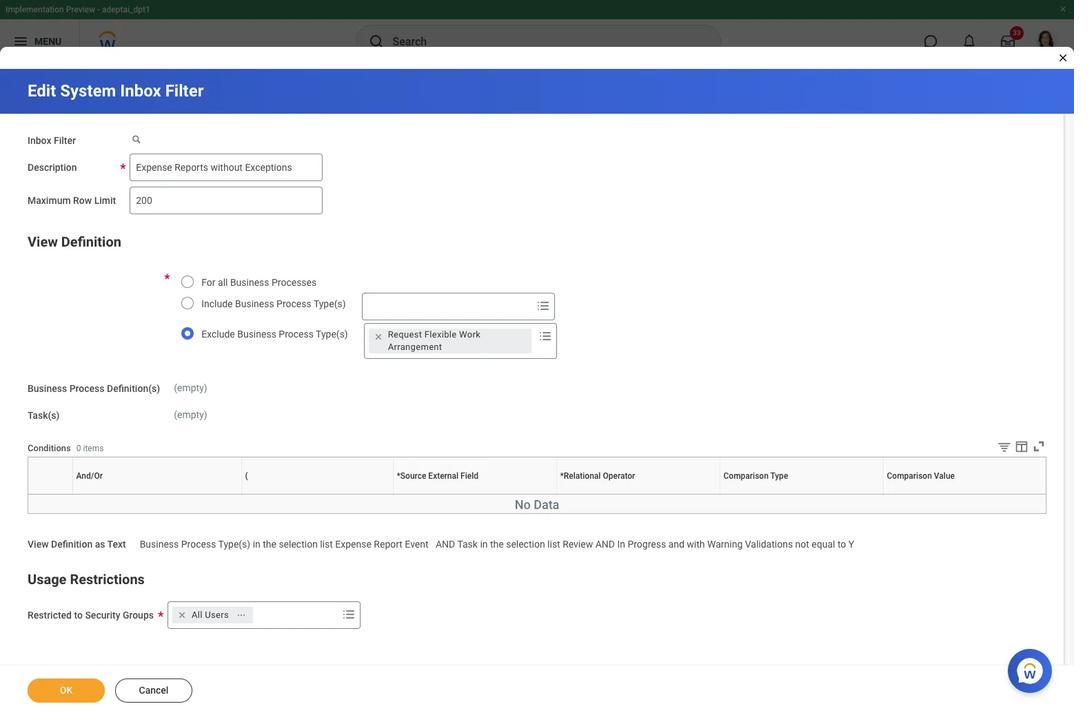 Task type: vqa. For each thing, say whether or not it's contained in the screenshot.
Business
yes



Task type: describe. For each thing, give the bounding box(es) containing it.
view definition group
[[28, 231, 1074, 552]]

edit system inbox filter
[[28, 81, 204, 101]]

include business process type(s)
[[201, 298, 346, 309]]

value inside row element
[[934, 471, 955, 481]]

not
[[795, 539, 809, 550]]

2 list from the left
[[548, 539, 560, 550]]

0 horizontal spatial filter
[[54, 135, 76, 146]]

processes
[[272, 277, 317, 288]]

with
[[687, 539, 705, 550]]

1 in from the left
[[253, 539, 260, 550]]

close environment banner image
[[1059, 5, 1067, 13]]

inbox filter
[[28, 135, 76, 146]]

ok
[[60, 685, 73, 696]]

edit system inbox filter dialog
[[0, 0, 1074, 716]]

usage
[[28, 572, 66, 588]]

to inside view definition group
[[838, 539, 846, 550]]

type(s) for include business process type(s)
[[314, 298, 346, 309]]

request flexible work arrangement element
[[388, 329, 526, 354]]

review
[[563, 539, 593, 550]]

request
[[388, 329, 422, 340]]

Search field
[[362, 294, 532, 319]]

(empty) for task(s)
[[174, 409, 207, 420]]

source external field button
[[471, 495, 478, 495]]

2 vertical spatial type(s)
[[218, 539, 250, 550]]

2 selection from the left
[[506, 539, 545, 550]]

conditions
[[28, 443, 71, 453]]

report
[[374, 539, 403, 550]]

notifications large image
[[963, 34, 976, 48]]

1 selection from the left
[[279, 539, 318, 550]]

view for view definition
[[28, 234, 58, 250]]

prompts image
[[341, 607, 357, 623]]

no data
[[515, 498, 559, 513]]

0 vertical spatial inbox
[[120, 81, 161, 101]]

business up task(s)
[[28, 383, 67, 394]]

profile logan mcneil element
[[1027, 26, 1066, 57]]

select to filter grid data image
[[997, 440, 1012, 455]]

expense
[[335, 539, 372, 550]]

close edit system inbox filter image
[[1058, 52, 1069, 63]]

related actions image
[[237, 611, 246, 620]]

warning
[[707, 539, 743, 550]]

validations
[[745, 539, 793, 550]]

comparison type
[[724, 471, 788, 481]]

groups
[[123, 610, 154, 621]]

1 vertical spatial source
[[471, 495, 473, 495]]

restrictions
[[70, 572, 145, 588]]

maximum
[[28, 195, 71, 206]]

view definition as text
[[28, 539, 126, 550]]

1 vertical spatial value
[[976, 495, 977, 495]]

prompts image for include business process type(s)
[[535, 298, 551, 314]]

1 list from the left
[[320, 539, 333, 550]]

equal
[[812, 539, 835, 550]]

adeptai_dpt1
[[102, 5, 150, 14]]

relational operator button
[[635, 495, 641, 495]]

type(s) for exclude business process type(s)
[[316, 329, 348, 340]]

row element
[[28, 458, 1074, 495]]

definition(s)
[[107, 383, 160, 394]]

security
[[85, 610, 120, 621]]

progress
[[628, 539, 666, 550]]

relational inside row element
[[564, 471, 601, 481]]

maximum row limit
[[28, 195, 116, 206]]

conditions 0 items
[[28, 443, 104, 453]]

( button
[[317, 495, 318, 495]]

cancel
[[139, 685, 169, 696]]

restricted
[[28, 610, 72, 621]]

click to view/edit grid preferences image
[[1014, 439, 1029, 455]]

2 and from the left
[[595, 539, 615, 550]]

users
[[205, 610, 229, 621]]

1 vertical spatial external
[[473, 495, 476, 495]]

1 vertical spatial operator
[[638, 495, 641, 495]]

in
[[617, 539, 625, 550]]

and/or ( source external field relational operator comparison type comparison value
[[155, 495, 977, 495]]

fullscreen image
[[1031, 439, 1047, 455]]

-
[[97, 5, 100, 14]]

comparison value column header
[[883, 495, 1066, 496]]

operator inside row element
[[603, 471, 635, 481]]

data
[[534, 498, 559, 513]]

2 the from the left
[[490, 539, 504, 550]]

all
[[218, 277, 228, 288]]



Task type: locate. For each thing, give the bounding box(es) containing it.
external inside row element
[[428, 471, 459, 481]]

prompts image
[[535, 298, 551, 314], [537, 328, 553, 345]]

implementation preview -   adeptai_dpt1
[[6, 5, 150, 14]]

inbox right system
[[120, 81, 161, 101]]

flexible
[[425, 329, 457, 340]]

0 horizontal spatial external
[[428, 471, 459, 481]]

Maximum Row Limit text field
[[130, 187, 323, 214]]

toolbar inside view definition group
[[987, 439, 1047, 457]]

to
[[838, 539, 846, 550], [74, 610, 83, 621]]

definition down the row
[[61, 234, 121, 250]]

0 vertical spatial definition
[[61, 234, 121, 250]]

type inside row element
[[770, 471, 788, 481]]

operator up the progress
[[638, 495, 641, 495]]

1 (empty) from the top
[[174, 383, 207, 394]]

filter
[[165, 81, 204, 101], [54, 135, 76, 146]]

cancel button
[[115, 679, 192, 703]]

definition for view definition as text
[[51, 539, 93, 550]]

0 horizontal spatial value
[[934, 471, 955, 481]]

0
[[76, 444, 81, 453]]

0 vertical spatial and/or
[[76, 471, 103, 481]]

1 vertical spatial field
[[476, 495, 478, 495]]

and left task
[[436, 539, 455, 550]]

0 horizontal spatial selection
[[279, 539, 318, 550]]

toolbar
[[987, 439, 1047, 457]]

usage restrictions group
[[28, 569, 1047, 630]]

source
[[400, 471, 426, 481], [471, 495, 473, 495]]

0 vertical spatial view
[[28, 234, 58, 250]]

comparison type button
[[799, 495, 805, 495]]

include
[[201, 298, 233, 309]]

source inside row element
[[400, 471, 426, 481]]

and/or inside row element
[[76, 471, 103, 481]]

field up source external field button
[[461, 471, 479, 481]]

1 * from the left
[[397, 471, 400, 481]]

0 horizontal spatial inbox
[[28, 135, 51, 146]]

(empty) for business process definition(s)
[[174, 383, 207, 394]]

1 vertical spatial type
[[802, 495, 804, 495]]

view
[[28, 234, 58, 250], [28, 539, 49, 550]]

field down * source external field
[[476, 495, 478, 495]]

1 and from the left
[[436, 539, 455, 550]]

2 in from the left
[[480, 539, 488, 550]]

all users, press delete to clear value. option
[[172, 608, 253, 624]]

comparison value
[[887, 471, 955, 481]]

0 horizontal spatial (
[[245, 471, 248, 481]]

1 vertical spatial (
[[317, 495, 317, 495]]

ok button
[[28, 679, 105, 703]]

1 vertical spatial relational
[[635, 495, 638, 495]]

request flexible work arrangement, press delete to clear value. option
[[369, 329, 531, 354]]

1 the from the left
[[263, 539, 276, 550]]

inbox
[[120, 81, 161, 101], [28, 135, 51, 146]]

1 horizontal spatial the
[[490, 539, 504, 550]]

operator
[[603, 471, 635, 481], [638, 495, 641, 495]]

2 view from the top
[[28, 539, 49, 550]]

0 horizontal spatial operator
[[603, 471, 635, 481]]

usage restrictions button
[[28, 572, 145, 588]]

0 vertical spatial source
[[400, 471, 426, 481]]

y
[[849, 539, 854, 550]]

0 vertical spatial relational
[[564, 471, 601, 481]]

definition left as
[[51, 539, 93, 550]]

business right the all
[[230, 277, 269, 288]]

edit
[[28, 81, 56, 101]]

* source external field
[[397, 471, 479, 481]]

exclude business process type(s)
[[201, 329, 348, 340]]

1 horizontal spatial list
[[548, 539, 560, 550]]

list left review
[[548, 539, 560, 550]]

preview
[[66, 5, 95, 14]]

field
[[461, 471, 479, 481], [476, 495, 478, 495]]

1 vertical spatial inbox
[[28, 135, 51, 146]]

0 vertical spatial type(s)
[[314, 298, 346, 309]]

1 horizontal spatial to
[[838, 539, 846, 550]]

1 horizontal spatial relational
[[635, 495, 638, 495]]

selection
[[279, 539, 318, 550], [506, 539, 545, 550]]

1 horizontal spatial inbox
[[120, 81, 161, 101]]

system
[[60, 81, 116, 101]]

selection down ( button
[[279, 539, 318, 550]]

selection down no
[[506, 539, 545, 550]]

1 horizontal spatial source
[[471, 495, 473, 495]]

type
[[770, 471, 788, 481], [802, 495, 804, 495]]

1 vertical spatial (empty)
[[174, 409, 207, 420]]

task
[[457, 539, 478, 550]]

1 horizontal spatial external
[[473, 495, 476, 495]]

no
[[515, 498, 531, 513]]

0 vertical spatial field
[[461, 471, 479, 481]]

view up usage
[[28, 539, 49, 550]]

1 vertical spatial view
[[28, 539, 49, 550]]

0 horizontal spatial source
[[400, 471, 426, 481]]

all users
[[192, 610, 229, 621]]

view definition button
[[28, 234, 121, 250]]

Description text field
[[130, 154, 323, 181]]

1 horizontal spatial operator
[[638, 495, 641, 495]]

process
[[277, 298, 311, 309], [279, 329, 314, 340], [69, 383, 104, 394], [181, 539, 216, 550]]

list left expense on the bottom of page
[[320, 539, 333, 550]]

0 horizontal spatial *
[[397, 471, 400, 481]]

items
[[83, 444, 104, 453]]

the
[[263, 539, 276, 550], [490, 539, 504, 550]]

to inside 'usage restrictions' group
[[74, 610, 83, 621]]

0 horizontal spatial in
[[253, 539, 260, 550]]

description
[[28, 162, 77, 173]]

view down maximum
[[28, 234, 58, 250]]

1 horizontal spatial type
[[802, 495, 804, 495]]

type(s)
[[314, 298, 346, 309], [316, 329, 348, 340], [218, 539, 250, 550]]

value
[[934, 471, 955, 481], [976, 495, 977, 495]]

1 vertical spatial and/or
[[155, 495, 158, 495]]

1 vertical spatial type(s)
[[316, 329, 348, 340]]

all users element
[[192, 610, 229, 622]]

business
[[230, 277, 269, 288], [235, 298, 274, 309], [237, 329, 276, 340], [28, 383, 67, 394], [140, 539, 179, 550]]

1 vertical spatial filter
[[54, 135, 76, 146]]

implementation preview -   adeptai_dpt1 banner
[[0, 0, 1074, 63]]

0 vertical spatial (empty)
[[174, 383, 207, 394]]

0 horizontal spatial and
[[436, 539, 455, 550]]

external
[[428, 471, 459, 481], [473, 495, 476, 495]]

view for view definition as text
[[28, 539, 49, 550]]

restricted to security groups
[[28, 610, 154, 621]]

inbox up the description
[[28, 135, 51, 146]]

business process definition(s)
[[28, 383, 160, 394]]

in
[[253, 539, 260, 550], [480, 539, 488, 550]]

0 vertical spatial value
[[934, 471, 955, 481]]

implementation
[[6, 5, 64, 14]]

business down for all business processes
[[235, 298, 274, 309]]

1 horizontal spatial value
[[976, 495, 977, 495]]

and/or for and/or
[[76, 471, 103, 481]]

0 vertical spatial filter
[[165, 81, 204, 101]]

(
[[245, 471, 248, 481], [317, 495, 317, 495]]

and left 'in' on the bottom of the page
[[595, 539, 615, 550]]

0 horizontal spatial and/or
[[76, 471, 103, 481]]

request flexible work arrangement
[[388, 329, 481, 352]]

and/or for and/or ( source external field relational operator comparison type comparison value
[[155, 495, 158, 495]]

source down * source external field
[[471, 495, 473, 495]]

inbox large image
[[1001, 34, 1015, 48]]

1 horizontal spatial and
[[595, 539, 615, 550]]

* for source
[[397, 471, 400, 481]]

for all business processes
[[201, 277, 317, 288]]

source up 'event'
[[400, 471, 426, 481]]

arrangement
[[388, 342, 442, 352]]

0 vertical spatial type
[[770, 471, 788, 481]]

0 horizontal spatial to
[[74, 610, 83, 621]]

0 vertical spatial to
[[838, 539, 846, 550]]

(empty)
[[174, 383, 207, 394], [174, 409, 207, 420]]

field inside row element
[[461, 471, 479, 481]]

1 horizontal spatial *
[[560, 471, 564, 481]]

2 * from the left
[[560, 471, 564, 481]]

0 vertical spatial operator
[[603, 471, 635, 481]]

row
[[73, 195, 92, 206]]

to left security
[[74, 610, 83, 621]]

definition
[[61, 234, 121, 250], [51, 539, 93, 550]]

comparison
[[724, 471, 769, 481], [887, 471, 932, 481], [799, 495, 802, 495], [972, 495, 976, 495]]

*
[[397, 471, 400, 481], [560, 471, 564, 481]]

0 horizontal spatial list
[[320, 539, 333, 550]]

1 horizontal spatial selection
[[506, 539, 545, 550]]

1 horizontal spatial and/or
[[155, 495, 158, 495]]

usage restrictions
[[28, 572, 145, 588]]

relational
[[564, 471, 601, 481], [635, 495, 638, 495]]

( inside row element
[[245, 471, 248, 481]]

search image
[[368, 33, 384, 50]]

business process type(s) in the selection list expense report event   and task in the selection list review and in progress and with warning validations not equal to y
[[140, 539, 854, 550]]

and
[[669, 539, 685, 550]]

* for relational
[[560, 471, 564, 481]]

text
[[107, 539, 126, 550]]

business down include business process type(s)
[[237, 329, 276, 340]]

1 view from the top
[[28, 234, 58, 250]]

x small image
[[371, 330, 385, 344]]

0 horizontal spatial type
[[770, 471, 788, 481]]

list
[[320, 539, 333, 550], [548, 539, 560, 550]]

1 horizontal spatial in
[[480, 539, 488, 550]]

0 horizontal spatial relational
[[564, 471, 601, 481]]

2 (empty) from the top
[[174, 409, 207, 420]]

view definition
[[28, 234, 121, 250]]

x small image
[[175, 609, 189, 623]]

1 horizontal spatial (
[[317, 495, 317, 495]]

event
[[405, 539, 429, 550]]

task(s)
[[28, 410, 60, 421]]

0 vertical spatial external
[[428, 471, 459, 481]]

for
[[201, 277, 216, 288]]

and/or button
[[155, 495, 158, 495]]

0 vertical spatial (
[[245, 471, 248, 481]]

definition for view definition
[[61, 234, 121, 250]]

to left y
[[838, 539, 846, 550]]

exclude
[[201, 329, 235, 340]]

workday assistant region
[[1008, 644, 1058, 694]]

all
[[192, 610, 203, 621]]

relational up and/or ( source external field relational operator comparison type comparison value
[[564, 471, 601, 481]]

edit system inbox filter main content
[[0, 69, 1074, 716]]

business right text
[[140, 539, 179, 550]]

limit
[[94, 195, 116, 206]]

operator up relational operator button
[[603, 471, 635, 481]]

as
[[95, 539, 105, 550]]

1 vertical spatial to
[[74, 610, 83, 621]]

1 horizontal spatial filter
[[165, 81, 204, 101]]

1 vertical spatial prompts image
[[537, 328, 553, 345]]

1 vertical spatial definition
[[51, 539, 93, 550]]

0 horizontal spatial the
[[263, 539, 276, 550]]

work
[[459, 329, 481, 340]]

0 vertical spatial prompts image
[[535, 298, 551, 314]]

* relational operator
[[560, 471, 635, 481]]

and
[[436, 539, 455, 550], [595, 539, 615, 550]]

relational down * relational operator
[[635, 495, 638, 495]]

prompts image for exclude business process type(s)
[[537, 328, 553, 345]]



